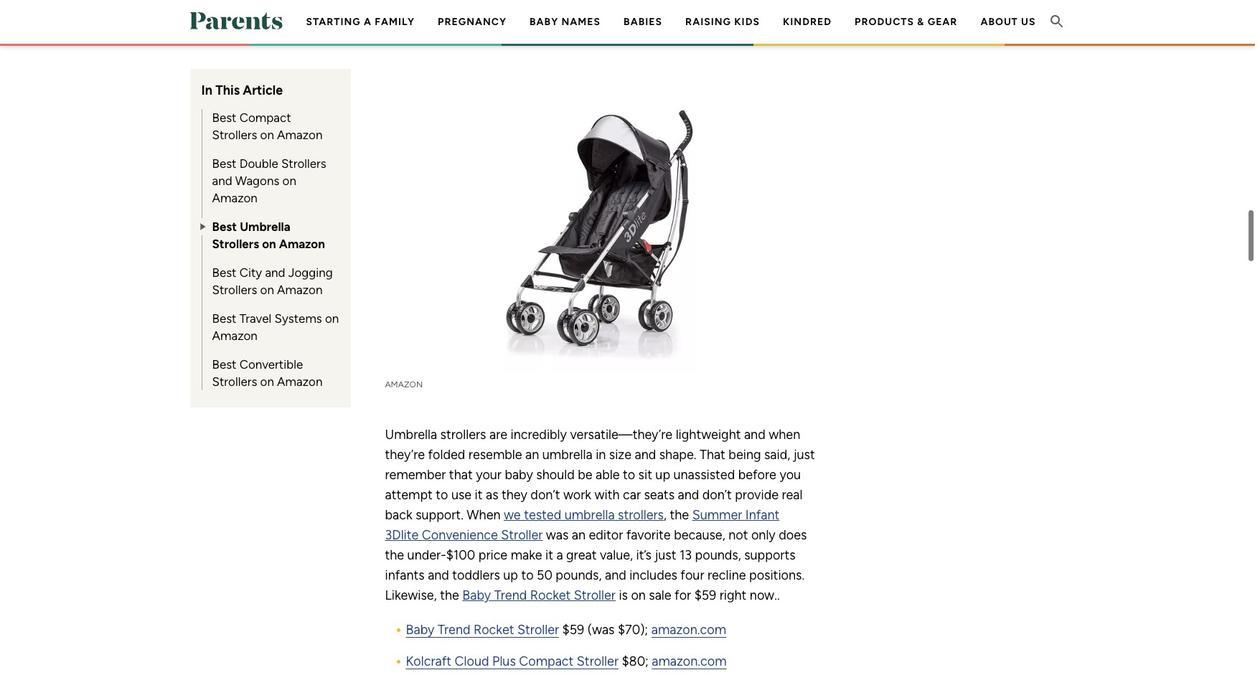 Task type: vqa. For each thing, say whether or not it's contained in the screenshot.
Baby Trend Rocket Stroller link
yes



Task type: describe. For each thing, give the bounding box(es) containing it.
1 don't from the left
[[531, 488, 560, 504]]

best travel systems on amazon
[[212, 312, 339, 343]]

to inside was an editor favorite because, not only does the under-$100 price make it a great value, it's just 13 pounds, supports infants and toddlers up to 50 pounds, and includes four recline positions. likewise, the
[[522, 568, 534, 584]]

stroller down (was
[[577, 654, 619, 670]]

it inside umbrella strollers are incredibly versatile—they're lightweight and when they're folded resemble an umbrella in size and shape. that being said, just remember that your baby should be able to sit up unassisted before you attempt to use it as they don't work with car seats and don't provide real back support. when
[[475, 488, 483, 504]]

best for best travel systems on amazon link
[[212, 312, 237, 326]]

0 vertical spatial pounds,
[[696, 548, 742, 564]]

on inside best double strollers and wagons on amazon
[[283, 174, 296, 188]]

1 vertical spatial amazon.com
[[652, 654, 727, 670]]

visit parents' homepage image
[[190, 12, 283, 29]]

you
[[780, 468, 801, 484]]

article
[[243, 83, 283, 98]]

best travel systems on amazon link
[[202, 310, 339, 345]]

13
[[680, 548, 692, 564]]

systems
[[275, 312, 322, 326]]

a inside was an editor favorite because, not only does the under-$100 price make it a great value, it's just 13 pounds, supports infants and toddlers up to 50 pounds, and includes four recline positions. likewise, the
[[557, 548, 563, 564]]

that
[[700, 448, 726, 463]]

1 horizontal spatial the
[[440, 588, 459, 604]]

summer
[[693, 508, 743, 524]]

strollers for 'best compact strollers on amazon' link
[[212, 128, 257, 142]]

umbrella inside umbrella strollers are incredibly versatile—they're lightweight and when they're folded resemble an umbrella in size and shape. that being said, just remember that your baby should be able to sit up unassisted before you attempt to use it as they don't work with car seats and don't provide real back support. when
[[385, 428, 437, 443]]

four
[[681, 568, 705, 584]]

wagons
[[235, 174, 280, 188]]

baby names
[[530, 16, 601, 28]]

with
[[595, 488, 620, 504]]

strollers inside umbrella strollers are incredibly versatile—they're lightweight and when they're folded resemble an umbrella in size and shape. that being said, just remember that your baby should be able to sit up unassisted before you attempt to use it as they don't work with car seats and don't provide real back support. when
[[441, 428, 487, 443]]

best double strollers and wagons on amazon
[[212, 157, 327, 205]]

and inside best city and jogging strollers on amazon
[[265, 266, 285, 280]]

$70);
[[618, 623, 649, 639]]

amazon summer-infant-3dlite-convenience-stroller image
[[385, 87, 816, 374]]

being
[[729, 448, 762, 463]]

be
[[578, 468, 593, 484]]

0 vertical spatial amazon.com
[[652, 623, 727, 639]]

is
[[619, 588, 628, 604]]

plus
[[493, 654, 516, 670]]

value,
[[600, 548, 633, 564]]

strollers for best umbrella strollers on amazon 'link'
[[212, 237, 259, 251]]

1 horizontal spatial compact
[[519, 654, 574, 670]]

best city and jogging strollers on amazon
[[212, 266, 333, 297]]

play_arrow image
[[196, 218, 208, 236]]

2 don't from the left
[[703, 488, 732, 504]]

on inside best city and jogging strollers on amazon
[[260, 283, 274, 297]]

about us
[[981, 16, 1036, 28]]

support.
[[416, 508, 464, 524]]

we tested umbrella strollers , the
[[504, 508, 693, 524]]

infant
[[746, 508, 780, 524]]

convertible
[[240, 358, 303, 372]]

1 horizontal spatial strollers
[[618, 508, 664, 524]]

in
[[596, 448, 606, 463]]

1 vertical spatial baby trend rocket stroller link
[[406, 623, 559, 639]]

right
[[720, 588, 747, 604]]

versatile—they're
[[570, 428, 673, 443]]

0 horizontal spatial to
[[436, 488, 448, 504]]

products
[[855, 16, 915, 28]]

summer infant 3dlite convenience stroller
[[385, 508, 780, 544]]

folded
[[428, 448, 466, 463]]

remember
[[385, 468, 446, 484]]

best for best convertible strollers on amazon link
[[212, 358, 237, 372]]

strollers for best convertible strollers on amazon link
[[212, 375, 257, 389]]

it inside was an editor favorite because, not only does the under-$100 price make it a great value, it's just 13 pounds, supports infants and toddlers up to 50 pounds, and includes four recline positions. likewise, the
[[546, 548, 554, 564]]

best double strollers and wagons on amazon link
[[202, 155, 339, 207]]

not
[[729, 528, 749, 544]]

said,
[[765, 448, 791, 463]]

pregnancy
[[438, 16, 507, 28]]

infants
[[385, 568, 425, 584]]

best left pregnancy link
[[385, 19, 435, 54]]

under-
[[408, 548, 446, 564]]

best for best umbrella strollers on amazon 'link'
[[212, 220, 237, 234]]

this
[[216, 83, 240, 98]]

attempt
[[385, 488, 433, 504]]

supports
[[745, 548, 796, 564]]

size
[[609, 448, 632, 463]]

incredibly
[[511, 428, 567, 443]]

kindred
[[783, 16, 832, 28]]

your
[[476, 468, 502, 484]]

best umbrella strollers on amazon link
[[196, 218, 339, 253]]

should
[[537, 468, 575, 484]]

on inside best travel systems on amazon
[[325, 312, 339, 326]]

raising kids
[[686, 16, 760, 28]]

stroller up kolcraft cloud plus compact stroller 'link'
[[518, 623, 559, 639]]

price
[[479, 548, 508, 564]]

are
[[490, 428, 508, 443]]

now..
[[750, 588, 780, 604]]

pregnancy link
[[438, 16, 507, 28]]

stroller left is
[[574, 588, 616, 604]]

on inside best compact strollers on amazon
[[260, 128, 274, 142]]

starting a family link
[[306, 16, 415, 28]]

trend for baby trend rocket stroller is on sale for $59 right now..
[[495, 588, 527, 604]]

kolcraft cloud plus compact stroller $80; amazon.com
[[406, 654, 727, 670]]

was
[[546, 528, 569, 544]]

able
[[596, 468, 620, 484]]

and down value,
[[605, 568, 627, 584]]

best for best double strollers and wagons on amazon link
[[212, 157, 237, 171]]

on right is
[[631, 588, 646, 604]]

50
[[537, 568, 553, 584]]

favorite
[[627, 528, 671, 544]]

1 vertical spatial $59
[[563, 623, 585, 639]]

trend for baby trend rocket stroller $59 (was $70); amazon.com
[[438, 623, 471, 639]]

summer infant 3dlite convenience stroller link
[[385, 508, 780, 544]]

about us link
[[981, 16, 1036, 28]]

amazon inside best umbrella strollers on amazon
[[279, 237, 325, 251]]

baby trend rocket stroller is on sale for $59 right now..
[[463, 588, 783, 604]]

on inside best convertible strollers on amazon
[[260, 375, 274, 389]]

3dlite
[[385, 528, 419, 544]]

strollers inside best city and jogging strollers on amazon
[[212, 283, 257, 297]]

best compact strollers on amazon link
[[202, 109, 339, 144]]

header navigation
[[295, 0, 1048, 90]]

they're
[[385, 448, 425, 463]]

and up being
[[745, 428, 766, 443]]

stroller inside "summer infant 3dlite convenience stroller"
[[501, 528, 543, 544]]



Task type: locate. For each thing, give the bounding box(es) containing it.
rocket for is
[[530, 588, 571, 604]]

umbrella inside umbrella strollers are incredibly versatile—they're lightweight and when they're folded resemble an umbrella in size and shape. that being said, just remember that your baby should be able to sit up unassisted before you attempt to use it as they don't work with car seats and don't provide real back support. when
[[543, 448, 593, 463]]

amazon.com link for $59 (was $70);
[[652, 623, 727, 639]]

0 horizontal spatial the
[[385, 548, 404, 564]]

2 horizontal spatial baby
[[530, 16, 559, 28]]

a left 'family'
[[364, 16, 372, 28]]

and down under-
[[428, 568, 449, 584]]

on up double
[[260, 128, 274, 142]]

trend up cloud
[[438, 623, 471, 639]]

great
[[567, 548, 597, 564]]

baby trend rocket stroller link up cloud
[[406, 623, 559, 639]]

baby inside header navigation
[[530, 16, 559, 28]]

0 vertical spatial umbrella
[[440, 19, 545, 54]]

0 vertical spatial the
[[670, 508, 689, 524]]

amazon inside best compact strollers on amazon
[[277, 128, 323, 142]]

seats
[[644, 488, 675, 504]]

0 vertical spatial amazon.com link
[[652, 623, 727, 639]]

kids
[[735, 16, 760, 28]]

best umbrella strollers on amazon inside 'link'
[[212, 220, 325, 251]]

$59 right for
[[695, 588, 717, 604]]

0 vertical spatial rocket
[[530, 588, 571, 604]]

likewise,
[[385, 588, 437, 604]]

0 horizontal spatial $59
[[563, 623, 585, 639]]

0 horizontal spatial a
[[364, 16, 372, 28]]

make
[[511, 548, 543, 564]]

baby names link
[[530, 16, 601, 28]]

kindred link
[[783, 16, 832, 28]]

compact inside best compact strollers on amazon
[[240, 111, 291, 125]]

baby for baby trend rocket stroller $59 (was $70); amazon.com
[[406, 623, 435, 639]]

1 horizontal spatial best umbrella strollers on amazon
[[385, 19, 783, 54]]

1 horizontal spatial trend
[[495, 588, 527, 604]]

1 horizontal spatial to
[[522, 568, 534, 584]]

0 vertical spatial compact
[[240, 111, 291, 125]]

best left convertible
[[212, 358, 237, 372]]

strollers inside best double strollers and wagons on amazon
[[281, 157, 327, 171]]

best right play_arrow image
[[212, 220, 237, 234]]

0 horizontal spatial compact
[[240, 111, 291, 125]]

pounds, up the recline on the right bottom of the page
[[696, 548, 742, 564]]

1 vertical spatial amazon.com link
[[652, 654, 727, 670]]

1 vertical spatial compact
[[519, 654, 574, 670]]

0 horizontal spatial umbrella
[[240, 220, 291, 234]]

1 vertical spatial umbrella
[[240, 220, 291, 234]]

rocket up the plus at left bottom
[[474, 623, 515, 639]]

0 horizontal spatial baby
[[406, 623, 435, 639]]

0 horizontal spatial best umbrella strollers on amazon
[[212, 220, 325, 251]]

real
[[782, 488, 803, 504]]

rocket down 50
[[530, 588, 571, 604]]

a
[[364, 16, 372, 28], [557, 548, 563, 564]]

1 vertical spatial strollers
[[618, 508, 664, 524]]

1 horizontal spatial $59
[[695, 588, 717, 604]]

amazon.com right $80;
[[652, 654, 727, 670]]

,
[[664, 508, 667, 524]]

1 vertical spatial it
[[546, 548, 554, 564]]

best umbrella strollers on amazon
[[385, 19, 783, 54], [212, 220, 325, 251]]

cloud
[[455, 654, 489, 670]]

$59 left (was
[[563, 623, 585, 639]]

they
[[502, 488, 528, 504]]

baby trend rocket stroller $59 (was $70); amazon.com
[[406, 623, 727, 639]]

best
[[385, 19, 435, 54], [212, 111, 237, 125], [212, 157, 237, 171], [212, 220, 237, 234], [212, 266, 237, 280], [212, 312, 237, 326], [212, 358, 237, 372]]

umbrella down work
[[565, 508, 615, 524]]

the right , on the right of the page
[[670, 508, 689, 524]]

and up sit
[[635, 448, 656, 463]]

trend down toddlers
[[495, 588, 527, 604]]

just inside umbrella strollers are incredibly versatile—they're lightweight and when they're folded resemble an umbrella in size and shape. that being said, just remember that your baby should be able to sit up unassisted before you attempt to use it as they don't work with car seats and don't provide real back support. when
[[794, 448, 816, 463]]

compact
[[240, 111, 291, 125], [519, 654, 574, 670]]

and right city
[[265, 266, 285, 280]]

and left wagons
[[212, 174, 232, 188]]

best inside best double strollers and wagons on amazon
[[212, 157, 237, 171]]

stroller up make
[[501, 528, 543, 544]]

0 vertical spatial to
[[623, 468, 636, 484]]

on down convertible
[[260, 375, 274, 389]]

amazon
[[689, 19, 783, 54], [277, 128, 323, 142], [212, 191, 258, 205], [279, 237, 325, 251], [277, 283, 323, 297], [212, 329, 258, 343], [277, 375, 323, 389], [385, 380, 423, 390]]

on right systems
[[325, 312, 339, 326]]

strollers for best double strollers and wagons on amazon link
[[281, 157, 327, 171]]

provide
[[735, 488, 779, 504]]

amazon.com link for $80;
[[652, 654, 727, 670]]

1 vertical spatial best umbrella strollers on amazon
[[212, 220, 325, 251]]

starting
[[306, 16, 361, 28]]

best for 'best compact strollers on amazon' link
[[212, 111, 237, 125]]

1 horizontal spatial just
[[794, 448, 816, 463]]

0 horizontal spatial don't
[[531, 488, 560, 504]]

amazon inside best travel systems on amazon
[[212, 329, 258, 343]]

2 horizontal spatial to
[[623, 468, 636, 484]]

0 vertical spatial it
[[475, 488, 483, 504]]

1 horizontal spatial a
[[557, 548, 563, 564]]

us
[[1022, 16, 1036, 28]]

best left travel
[[212, 312, 237, 326]]

products & gear
[[855, 16, 958, 28]]

baby
[[505, 468, 533, 484]]

umbrella strollers are incredibly versatile—they're lightweight and when they're folded resemble an umbrella in size and shape. that being said, just remember that your baby should be able to sit up unassisted before you attempt to use it as they don't work with car seats and don't provide real back support. when
[[385, 428, 816, 524]]

compact down "article"
[[240, 111, 291, 125]]

strollers
[[551, 19, 649, 54], [212, 128, 257, 142], [281, 157, 327, 171], [212, 237, 259, 251], [212, 283, 257, 297], [212, 375, 257, 389]]

1 vertical spatial baby
[[463, 588, 491, 604]]

best left city
[[212, 266, 237, 280]]

on down city
[[260, 283, 274, 297]]

$100
[[446, 548, 476, 564]]

baby left names at the top left of page
[[530, 16, 559, 28]]

an down incredibly
[[526, 448, 539, 463]]

best inside best compact strollers on amazon
[[212, 111, 237, 125]]

pounds, down great at the bottom of page
[[556, 568, 602, 584]]

trend
[[495, 588, 527, 604], [438, 623, 471, 639]]

strollers inside best convertible strollers on amazon
[[212, 375, 257, 389]]

a inside navigation
[[364, 16, 372, 28]]

best left double
[[212, 157, 237, 171]]

family
[[375, 16, 415, 28]]

and inside best double strollers and wagons on amazon
[[212, 174, 232, 188]]

best city and jogging strollers on amazon link
[[202, 264, 339, 299]]

editor
[[589, 528, 623, 544]]

city
[[240, 266, 262, 280]]

strollers
[[441, 428, 487, 443], [618, 508, 664, 524]]

just left 13
[[655, 548, 677, 564]]

2 vertical spatial umbrella
[[385, 428, 437, 443]]

it left as
[[475, 488, 483, 504]]

up down make
[[504, 568, 518, 584]]

up
[[656, 468, 671, 484], [504, 568, 518, 584]]

travel
[[240, 312, 272, 326]]

it up 50
[[546, 548, 554, 564]]

that
[[449, 468, 473, 484]]

0 vertical spatial $59
[[695, 588, 717, 604]]

0 horizontal spatial strollers
[[441, 428, 487, 443]]

0 vertical spatial an
[[526, 448, 539, 463]]

gear
[[928, 16, 958, 28]]

best compact strollers on amazon
[[212, 111, 323, 142]]

to left 50
[[522, 568, 534, 584]]

we
[[504, 508, 521, 524]]

on left raising
[[654, 19, 683, 54]]

a down was
[[557, 548, 563, 564]]

starting a family
[[306, 16, 415, 28]]

just up you
[[794, 448, 816, 463]]

2 vertical spatial to
[[522, 568, 534, 584]]

babies
[[624, 16, 663, 28]]

1 vertical spatial rocket
[[474, 623, 515, 639]]

the down 3dlite
[[385, 548, 404, 564]]

strollers up folded
[[441, 428, 487, 443]]

kolcraft
[[406, 654, 452, 670]]

0 horizontal spatial trend
[[438, 623, 471, 639]]

$59
[[695, 588, 717, 604], [563, 623, 585, 639]]

rocket for $59
[[474, 623, 515, 639]]

as
[[486, 488, 499, 504]]

1 horizontal spatial rocket
[[530, 588, 571, 604]]

amazon.com down for
[[652, 623, 727, 639]]

it
[[475, 488, 483, 504], [546, 548, 554, 564]]

1 horizontal spatial up
[[656, 468, 671, 484]]

best convertible strollers on amazon link
[[202, 356, 339, 391]]

0 horizontal spatial an
[[526, 448, 539, 463]]

on right wagons
[[283, 174, 296, 188]]

best down this
[[212, 111, 237, 125]]

don't
[[531, 488, 560, 504], [703, 488, 732, 504]]

tested
[[524, 508, 562, 524]]

0 vertical spatial baby trend rocket stroller link
[[463, 588, 616, 604]]

baby up kolcraft
[[406, 623, 435, 639]]

up inside was an editor favorite because, not only does the under-$100 price make it a great value, it's just 13 pounds, supports infants and toddlers up to 50 pounds, and includes four recline positions. likewise, the
[[504, 568, 518, 584]]

strollers inside 'link'
[[212, 237, 259, 251]]

0 vertical spatial a
[[364, 16, 372, 28]]

2 vertical spatial baby
[[406, 623, 435, 639]]

0 vertical spatial just
[[794, 448, 816, 463]]

kolcraft cloud plus compact stroller link
[[406, 654, 619, 670]]

1 vertical spatial a
[[557, 548, 563, 564]]

1 vertical spatial trend
[[438, 623, 471, 639]]

baby trend rocket stroller link down 50
[[463, 588, 616, 604]]

an up great at the bottom of page
[[572, 528, 586, 544]]

baby trend rocket stroller link
[[463, 588, 616, 604], [406, 623, 559, 639]]

positions.
[[750, 568, 805, 584]]

0 horizontal spatial it
[[475, 488, 483, 504]]

don't up the summer on the right
[[703, 488, 732, 504]]

umbrella inside best umbrella strollers on amazon
[[240, 220, 291, 234]]

2 vertical spatial the
[[440, 588, 459, 604]]

it's
[[637, 548, 652, 564]]

0 horizontal spatial rocket
[[474, 623, 515, 639]]

1 horizontal spatial don't
[[703, 488, 732, 504]]

for
[[675, 588, 692, 604]]

shape.
[[660, 448, 697, 463]]

best inside best umbrella strollers on amazon
[[212, 220, 237, 234]]

strollers inside best compact strollers on amazon
[[212, 128, 257, 142]]

0 horizontal spatial up
[[504, 568, 518, 584]]

amazon inside best convertible strollers on amazon
[[277, 375, 323, 389]]

on up city
[[262, 237, 276, 251]]

baby down toddlers
[[463, 588, 491, 604]]

0 horizontal spatial pounds,
[[556, 568, 602, 584]]

about
[[981, 16, 1019, 28]]

includes
[[630, 568, 678, 584]]

up right sit
[[656, 468, 671, 484]]

best inside best city and jogging strollers on amazon
[[212, 266, 237, 280]]

was an editor favorite because, not only does the under-$100 price make it a great value, it's just 13 pounds, supports infants and toddlers up to 50 pounds, and includes four recline positions. likewise, the
[[385, 528, 807, 604]]

&
[[918, 16, 925, 28]]

amazon.com
[[652, 623, 727, 639], [652, 654, 727, 670]]

1 vertical spatial just
[[655, 548, 677, 564]]

0 vertical spatial umbrella
[[543, 448, 593, 463]]

to left sit
[[623, 468, 636, 484]]

pounds,
[[696, 548, 742, 564], [556, 568, 602, 584]]

search image
[[1049, 13, 1066, 30]]

best for best city and jogging strollers on amazon link
[[212, 266, 237, 280]]

0 horizontal spatial just
[[655, 548, 677, 564]]

baby for baby trend rocket stroller is on sale for $59 right now..
[[463, 588, 491, 604]]

on inside best umbrella strollers on amazon
[[262, 237, 276, 251]]

up inside umbrella strollers are incredibly versatile—they're lightweight and when they're folded resemble an umbrella in size and shape. that being said, just remember that your baby should be able to sit up unassisted before you attempt to use it as they don't work with car seats and don't provide real back support. when
[[656, 468, 671, 484]]

sit
[[639, 468, 653, 484]]

1 vertical spatial pounds,
[[556, 568, 602, 584]]

and down unassisted
[[678, 488, 700, 504]]

only
[[752, 528, 776, 544]]

amazon inside best double strollers and wagons on amazon
[[212, 191, 258, 205]]

convenience
[[422, 528, 498, 544]]

work
[[564, 488, 592, 504]]

1 vertical spatial up
[[504, 568, 518, 584]]

just inside was an editor favorite because, not only does the under-$100 price make it a great value, it's just 13 pounds, supports infants and toddlers up to 50 pounds, and includes four recline positions. likewise, the
[[655, 548, 677, 564]]

best convertible strollers on amazon
[[212, 358, 323, 389]]

car
[[623, 488, 641, 504]]

amazon inside best city and jogging strollers on amazon
[[277, 283, 323, 297]]

0 vertical spatial trend
[[495, 588, 527, 604]]

2 horizontal spatial umbrella
[[440, 19, 545, 54]]

1 horizontal spatial umbrella
[[385, 428, 437, 443]]

an inside was an editor favorite because, not only does the under-$100 price make it a great value, it's just 13 pounds, supports infants and toddlers up to 50 pounds, and includes four recline positions. likewise, the
[[572, 528, 586, 544]]

baby for baby names
[[530, 16, 559, 28]]

lightweight
[[676, 428, 741, 443]]

strollers up favorite on the bottom of page
[[618, 508, 664, 524]]

2 horizontal spatial the
[[670, 508, 689, 524]]

1 vertical spatial to
[[436, 488, 448, 504]]

when
[[467, 508, 501, 524]]

best inside best travel systems on amazon
[[212, 312, 237, 326]]

1 horizontal spatial pounds,
[[696, 548, 742, 564]]

1 vertical spatial the
[[385, 548, 404, 564]]

in this article
[[201, 83, 283, 98]]

best inside best convertible strollers on amazon
[[212, 358, 237, 372]]

umbrella up should at the left
[[543, 448, 593, 463]]

because,
[[674, 528, 726, 544]]

amazon.com link right $80;
[[652, 654, 727, 670]]

babies link
[[624, 16, 663, 28]]

1 horizontal spatial baby
[[463, 588, 491, 604]]

1 vertical spatial umbrella
[[565, 508, 615, 524]]

0 vertical spatial up
[[656, 468, 671, 484]]

does
[[779, 528, 807, 544]]

products & gear link
[[855, 16, 958, 28]]

0 vertical spatial baby
[[530, 16, 559, 28]]

0 vertical spatial best umbrella strollers on amazon
[[385, 19, 783, 54]]

1 vertical spatial an
[[572, 528, 586, 544]]

0 vertical spatial strollers
[[441, 428, 487, 443]]

back
[[385, 508, 413, 524]]

1 horizontal spatial it
[[546, 548, 554, 564]]

compact down baby trend rocket stroller $59 (was $70); amazon.com
[[519, 654, 574, 670]]

an inside umbrella strollers are incredibly versatile—they're lightweight and when they're folded resemble an umbrella in size and shape. that being said, just remember that your baby should be able to sit up unassisted before you attempt to use it as they don't work with car seats and don't provide real back support. when
[[526, 448, 539, 463]]

to left the use
[[436, 488, 448, 504]]

amazon.com link down for
[[652, 623, 727, 639]]

an
[[526, 448, 539, 463], [572, 528, 586, 544]]

1 horizontal spatial an
[[572, 528, 586, 544]]

$80;
[[622, 654, 649, 670]]

don't up "tested"
[[531, 488, 560, 504]]

the down toddlers
[[440, 588, 459, 604]]



